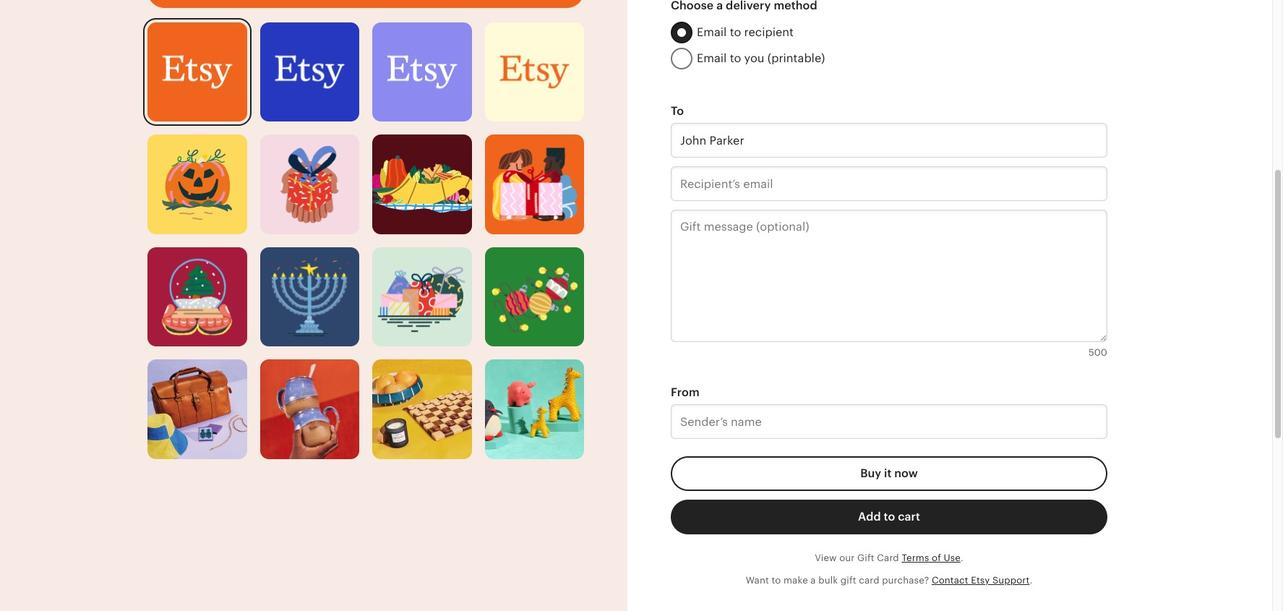 Task type: locate. For each thing, give the bounding box(es) containing it.
email down the email to recipient
[[697, 51, 727, 65]]

to for recipient
[[730, 25, 742, 39]]

support
[[993, 575, 1030, 586]]

to left cart
[[884, 510, 896, 524]]

to for cart
[[884, 510, 896, 524]]

add
[[859, 510, 882, 524]]

1 vertical spatial etsy logo with white font on an orange background image
[[148, 22, 247, 122]]

email up email to you (printable)
[[697, 25, 727, 39]]

. up contact
[[961, 553, 964, 564]]

0 horizontal spatial .
[[961, 553, 964, 564]]

.
[[961, 553, 964, 564], [1030, 575, 1033, 586]]

illustration of two open hands holding a small box wrapped in a red paper with white confetti design on a light pink background with and small etsy logo in the top left corner in black font image
[[260, 135, 359, 234]]

now
[[895, 467, 919, 481]]

etsy logo with white font on an orange background image
[[148, 0, 584, 8], [148, 22, 247, 122]]

to
[[671, 104, 684, 118]]

gift
[[858, 553, 875, 564]]

etsy logo with white font on a cream background image
[[485, 22, 584, 122]]

bulk
[[819, 575, 839, 586]]

want to make a bulk gift card purchase? contact etsy support .
[[746, 575, 1033, 586]]

1 vertical spatial email
[[697, 51, 727, 65]]

to inside button
[[884, 510, 896, 524]]

you
[[745, 51, 765, 65]]

email to recipient
[[697, 25, 794, 39]]

Gift message (optional) text field
[[671, 210, 1108, 342]]

to left recipient
[[730, 25, 742, 39]]

to
[[730, 25, 742, 39], [730, 51, 742, 65], [884, 510, 896, 524], [772, 575, 782, 586]]

still life photograph of plush toy animals on a teal background. on the left, a penguin with a white belly, black body and red feet. in the center, a pink pig with darker pink details sits atop a teal block. to the right, two giraffes—one large with yellow fabric and orange spots, and a smaller one with lighter yellow and orange spots—stand near each other, with the smaller giraffe in front of a shorter teal block. image
[[485, 360, 584, 459]]

illustration of an assortment of 3 sphere ornaments with red and golden yellow colors and a string of lights running through them on a green background with a small etsy logo in white font in the top left corner image
[[485, 247, 584, 347]]

recipient
[[745, 25, 794, 39]]

0 vertical spatial email
[[697, 25, 727, 39]]

2 email from the top
[[697, 51, 727, 65]]

terms of use link
[[902, 553, 961, 564]]

1 vertical spatial .
[[1030, 575, 1033, 586]]

contact etsy support link
[[932, 575, 1030, 586]]

Recipient's email email field
[[671, 166, 1108, 201]]

500
[[1089, 347, 1108, 358]]

add to cart
[[859, 510, 921, 524]]

to left you
[[730, 51, 742, 65]]

Sender's name text field
[[671, 405, 1108, 439]]

2 etsy logo with white font on an orange background image from the top
[[148, 22, 247, 122]]

still life photograph of a brown leather travel bag, yellow and blue paneled bucket hat, a set of dark emerald colored tiered earrings in a purple jewelry box, and a gold braided necklace and bracelet set on a lavender background with a small etsy logo in black font in the top left corner image
[[148, 360, 247, 459]]

. right etsy
[[1030, 575, 1033, 586]]

etsy logo with white font on a blue background image
[[260, 22, 359, 122]]

etsy logo with orange font on a lavender background image
[[373, 22, 472, 122]]

to right want
[[772, 575, 782, 586]]

email
[[697, 25, 727, 39], [697, 51, 727, 65]]

email to you (printable)
[[697, 51, 826, 65]]

to for you
[[730, 51, 742, 65]]

0 vertical spatial .
[[961, 553, 964, 564]]

our
[[840, 553, 855, 564]]

0 vertical spatial etsy logo with white font on an orange background image
[[148, 0, 584, 8]]

1 email from the top
[[697, 25, 727, 39]]

view our gift card terms of use .
[[815, 553, 964, 564]]

photograph of a hand holding two stacked handmade ceramic mugs with a natural brown clay base dipped in a light blueish purple glaze on an orange red background with a small etsy logo in white font in the top left corner image
[[260, 360, 359, 459]]

illustration of two people holding a large pink gift box with white zig zag stripes and a red and pink ribbon, on an orange background with a small etsy logo in white font in the top left corner image
[[485, 135, 584, 234]]



Task type: vqa. For each thing, say whether or not it's contained in the screenshot.
18.74's ·
no



Task type: describe. For each thing, give the bounding box(es) containing it.
purchase?
[[883, 575, 930, 586]]

illustration of an orange pumpkin with a carved face on a bed of green with a yellow background and a small etsy logo in the top left corner in black font image
[[148, 135, 247, 234]]

from
[[671, 386, 700, 400]]

contact
[[932, 575, 969, 586]]

card
[[859, 575, 880, 586]]

view
[[815, 553, 837, 564]]

buy it now button
[[671, 457, 1108, 491]]

a
[[811, 575, 816, 586]]

to for make
[[772, 575, 782, 586]]

of
[[932, 553, 942, 564]]

buy it now
[[861, 467, 919, 481]]

illustration of a yellow cornucopia sitting on a white tablecloth with turquoise checkers and overfilling with an orange gourd, yellow corn, pink grapes, as well as seasonal foliage floating behind. the background is burgundy with a small etsy logo in white font in the top left corner. image
[[373, 135, 472, 234]]

etsy
[[972, 575, 991, 586]]

want
[[746, 575, 770, 586]]

cart
[[899, 510, 921, 524]]

it
[[885, 467, 892, 481]]

add to cart button
[[671, 500, 1108, 535]]

illustration of an assortment of multicolored wrapped presents with a light pastel green background and a small etsy logo in white font in the top left corner image
[[373, 247, 472, 347]]

1 horizontal spatial .
[[1030, 575, 1033, 586]]

email for email to you (printable)
[[697, 51, 727, 65]]

(printable)
[[768, 51, 826, 65]]

Recipient's name text field
[[671, 123, 1108, 158]]

illustration of hands cradling a snow globe with a green christmas tree and falling snow against a maroon red background with a small etsy logo in white font in the top left corner.. image
[[148, 247, 247, 347]]

email for email to recipient
[[697, 25, 727, 39]]

terms
[[902, 553, 930, 564]]

1 etsy logo with white font on an orange background image from the top
[[148, 0, 584, 8]]

buy
[[861, 467, 882, 481]]

card
[[878, 553, 900, 564]]

use
[[944, 553, 961, 564]]

illustration of lit menorah with a star as the center candle flame on a dark blue background with a small etsy logo in white font in the top left corner image
[[260, 247, 359, 347]]

still life photograph of a checkerboard with wooden pieces on a yellow tabletop. to the left, there's a candle with the label "l'apothecary" and a cork base. in the background, a blue striped bowl filled with citrus fruit. image
[[373, 360, 472, 459]]

make
[[784, 575, 809, 586]]

gift
[[841, 575, 857, 586]]



